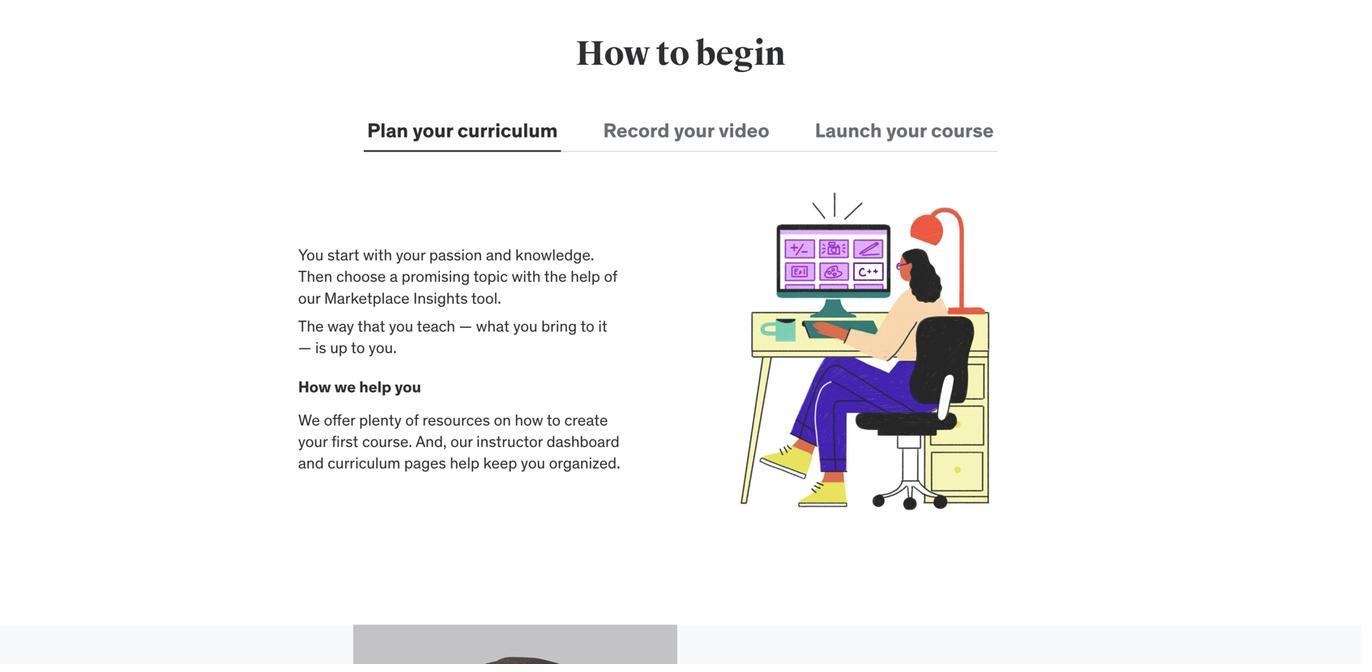 Task type: vqa. For each thing, say whether or not it's contained in the screenshot.
Try Udemy Business link in the bottom right of the page
no



Task type: locate. For each thing, give the bounding box(es) containing it.
first
[[331, 432, 358, 451]]

0 vertical spatial with
[[363, 245, 392, 265]]

you right what
[[513, 316, 538, 336]]

we
[[334, 377, 356, 397]]

to
[[656, 33, 689, 75], [580, 316, 594, 336], [351, 338, 365, 357], [547, 410, 561, 430]]

and up topic at the left
[[486, 245, 512, 265]]

of
[[604, 267, 617, 286], [405, 410, 419, 430]]

0 horizontal spatial with
[[363, 245, 392, 265]]

2 vertical spatial help
[[450, 453, 480, 473]]

our down then
[[298, 288, 320, 308]]

0 vertical spatial help
[[571, 267, 600, 286]]

choose
[[336, 267, 386, 286]]

0 horizontal spatial curriculum
[[328, 453, 400, 473]]

1 vertical spatial and
[[298, 453, 324, 473]]

2 horizontal spatial help
[[571, 267, 600, 286]]

insights
[[413, 288, 468, 308]]

on
[[494, 410, 511, 430]]

to left the begin
[[656, 33, 689, 75]]

your inside record your video button
[[674, 118, 714, 143]]

our
[[298, 288, 320, 308], [450, 432, 473, 451]]

help right we
[[359, 377, 391, 397]]

you
[[298, 245, 324, 265]]

help right the
[[571, 267, 600, 286]]

your left course at the right of page
[[886, 118, 927, 143]]

plan your curriculum button
[[364, 111, 561, 150]]

topic
[[473, 267, 508, 286]]

and down we
[[298, 453, 324, 473]]

knowledge.
[[515, 245, 594, 265]]

1 horizontal spatial and
[[486, 245, 512, 265]]

promising
[[402, 267, 470, 286]]

plan
[[367, 118, 408, 143]]

1 horizontal spatial how
[[576, 33, 650, 75]]

launch your course button
[[812, 111, 997, 150]]

you down instructor
[[521, 453, 545, 473]]

0 vertical spatial and
[[486, 245, 512, 265]]

record your video button
[[600, 111, 773, 150]]

your up a
[[396, 245, 425, 265]]

tab list containing plan your curriculum
[[364, 111, 997, 152]]

1 vertical spatial how
[[298, 377, 331, 397]]

bring
[[541, 316, 577, 336]]

0 vertical spatial —
[[459, 316, 472, 336]]

0 horizontal spatial —
[[298, 338, 311, 357]]

— left what
[[459, 316, 472, 336]]

your left video
[[674, 118, 714, 143]]

your inside plan your curriculum button
[[413, 118, 453, 143]]

of up and,
[[405, 410, 419, 430]]

1 horizontal spatial our
[[450, 432, 473, 451]]

1 horizontal spatial of
[[604, 267, 617, 286]]

and,
[[416, 432, 447, 451]]

your right "plan"
[[413, 118, 453, 143]]

0 vertical spatial of
[[604, 267, 617, 286]]

begin
[[696, 33, 785, 75]]

0 vertical spatial curriculum
[[457, 118, 558, 143]]

1 vertical spatial —
[[298, 338, 311, 357]]

with left the
[[512, 267, 541, 286]]

how
[[576, 33, 650, 75], [298, 377, 331, 397]]

with
[[363, 245, 392, 265], [512, 267, 541, 286]]

help left keep
[[450, 453, 480, 473]]

0 vertical spatial our
[[298, 288, 320, 308]]

and
[[486, 245, 512, 265], [298, 453, 324, 473]]

1 vertical spatial with
[[512, 267, 541, 286]]

1 horizontal spatial —
[[459, 316, 472, 336]]

course.
[[362, 432, 412, 451]]

you up you.
[[389, 316, 413, 336]]

you start with your passion and knowledge. then choose a promising topic with the help of our marketplace insights tool.
[[298, 245, 617, 308]]

our down resources
[[450, 432, 473, 451]]

1 vertical spatial our
[[450, 432, 473, 451]]

the
[[544, 267, 567, 286]]

a
[[390, 267, 398, 286]]

how to begin
[[576, 33, 785, 75]]

then
[[298, 267, 332, 286]]

your down we
[[298, 432, 328, 451]]

resources
[[422, 410, 490, 430]]

help
[[571, 267, 600, 286], [359, 377, 391, 397], [450, 453, 480, 473]]

you
[[389, 316, 413, 336], [513, 316, 538, 336], [395, 377, 421, 397], [521, 453, 545, 473]]

1 vertical spatial of
[[405, 410, 419, 430]]

to right up
[[351, 338, 365, 357]]

0 horizontal spatial how
[[298, 377, 331, 397]]

and inside the you start with your passion and knowledge. then choose a promising topic with the help of our marketplace insights tool.
[[486, 245, 512, 265]]

0 horizontal spatial and
[[298, 453, 324, 473]]

we
[[298, 410, 320, 430]]

1 vertical spatial curriculum
[[328, 453, 400, 473]]

how
[[515, 410, 543, 430]]

with up a
[[363, 245, 392, 265]]

0 horizontal spatial our
[[298, 288, 320, 308]]

record
[[603, 118, 670, 143]]

1 horizontal spatial help
[[450, 453, 480, 473]]

— left the is
[[298, 338, 311, 357]]

to right how
[[547, 410, 561, 430]]

0 horizontal spatial of
[[405, 410, 419, 430]]

plenty
[[359, 410, 402, 430]]

how up record
[[576, 33, 650, 75]]

curriculum
[[457, 118, 558, 143], [328, 453, 400, 473]]

1 horizontal spatial curriculum
[[457, 118, 558, 143]]

to inside "we offer plenty of resources on how to create your first course. and, our instructor dashboard and curriculum pages help keep you organized."
[[547, 410, 561, 430]]

—
[[459, 316, 472, 336], [298, 338, 311, 357]]

curriculum inside "we offer plenty of resources on how to create your first course. and, our instructor dashboard and curriculum pages help keep you organized."
[[328, 453, 400, 473]]

tab list
[[364, 111, 997, 152]]

1 vertical spatial help
[[359, 377, 391, 397]]

curriculum inside button
[[457, 118, 558, 143]]

of up the it
[[604, 267, 617, 286]]

your for video
[[674, 118, 714, 143]]

instructor
[[476, 432, 543, 451]]

how left we
[[298, 377, 331, 397]]

your inside launch your course button
[[886, 118, 927, 143]]

you up plenty
[[395, 377, 421, 397]]

0 vertical spatial how
[[576, 33, 650, 75]]

your
[[413, 118, 453, 143], [674, 118, 714, 143], [886, 118, 927, 143], [396, 245, 425, 265], [298, 432, 328, 451]]



Task type: describe. For each thing, give the bounding box(es) containing it.
keep
[[483, 453, 517, 473]]

the
[[298, 316, 324, 336]]

your inside "we offer plenty of resources on how to create your first course. and, our instructor dashboard and curriculum pages help keep you organized."
[[298, 432, 328, 451]]

how for how to begin
[[576, 33, 650, 75]]

record your video
[[603, 118, 770, 143]]

create
[[564, 410, 608, 430]]

we offer plenty of resources on how to create your first course. and, our instructor dashboard and curriculum pages help keep you organized.
[[298, 410, 620, 473]]

way
[[328, 316, 354, 336]]

of inside "we offer plenty of resources on how to create your first course. and, our instructor dashboard and curriculum pages help keep you organized."
[[405, 410, 419, 430]]

you inside "we offer plenty of resources on how to create your first course. and, our instructor dashboard and curriculum pages help keep you organized."
[[521, 453, 545, 473]]

dashboard
[[547, 432, 620, 451]]

1 horizontal spatial with
[[512, 267, 541, 286]]

to left the it
[[580, 316, 594, 336]]

the way that you teach — what you bring to it — is up to you.
[[298, 316, 607, 357]]

launch
[[815, 118, 882, 143]]

up
[[330, 338, 348, 357]]

offer
[[324, 410, 355, 430]]

your for curriculum
[[413, 118, 453, 143]]

video
[[719, 118, 770, 143]]

your inside the you start with your passion and knowledge. then choose a promising topic with the help of our marketplace insights tool.
[[396, 245, 425, 265]]

teach
[[417, 316, 455, 336]]

plan your curriculum
[[367, 118, 558, 143]]

of inside the you start with your passion and knowledge. then choose a promising topic with the help of our marketplace insights tool.
[[604, 267, 617, 286]]

help inside the you start with your passion and knowledge. then choose a promising topic with the help of our marketplace insights tool.
[[571, 267, 600, 286]]

and inside "we offer plenty of resources on how to create your first course. and, our instructor dashboard and curriculum pages help keep you organized."
[[298, 453, 324, 473]]

course
[[931, 118, 994, 143]]

our inside "we offer plenty of resources on how to create your first course. and, our instructor dashboard and curriculum pages help keep you organized."
[[450, 432, 473, 451]]

launch your course
[[815, 118, 994, 143]]

you.
[[369, 338, 397, 357]]

what
[[476, 316, 509, 336]]

how for how we help you
[[298, 377, 331, 397]]

pages
[[404, 453, 446, 473]]

your for course
[[886, 118, 927, 143]]

our inside the you start with your passion and knowledge. then choose a promising topic with the help of our marketplace insights tool.
[[298, 288, 320, 308]]

help inside "we offer plenty of resources on how to create your first course. and, our instructor dashboard and curriculum pages help keep you organized."
[[450, 453, 480, 473]]

that
[[357, 316, 385, 336]]

is
[[315, 338, 326, 357]]

tool.
[[471, 288, 501, 308]]

0 horizontal spatial help
[[359, 377, 391, 397]]

it
[[598, 316, 607, 336]]

organized.
[[549, 453, 620, 473]]

marketplace
[[324, 288, 410, 308]]

start
[[327, 245, 359, 265]]

how we help you
[[298, 377, 421, 397]]

passion
[[429, 245, 482, 265]]



